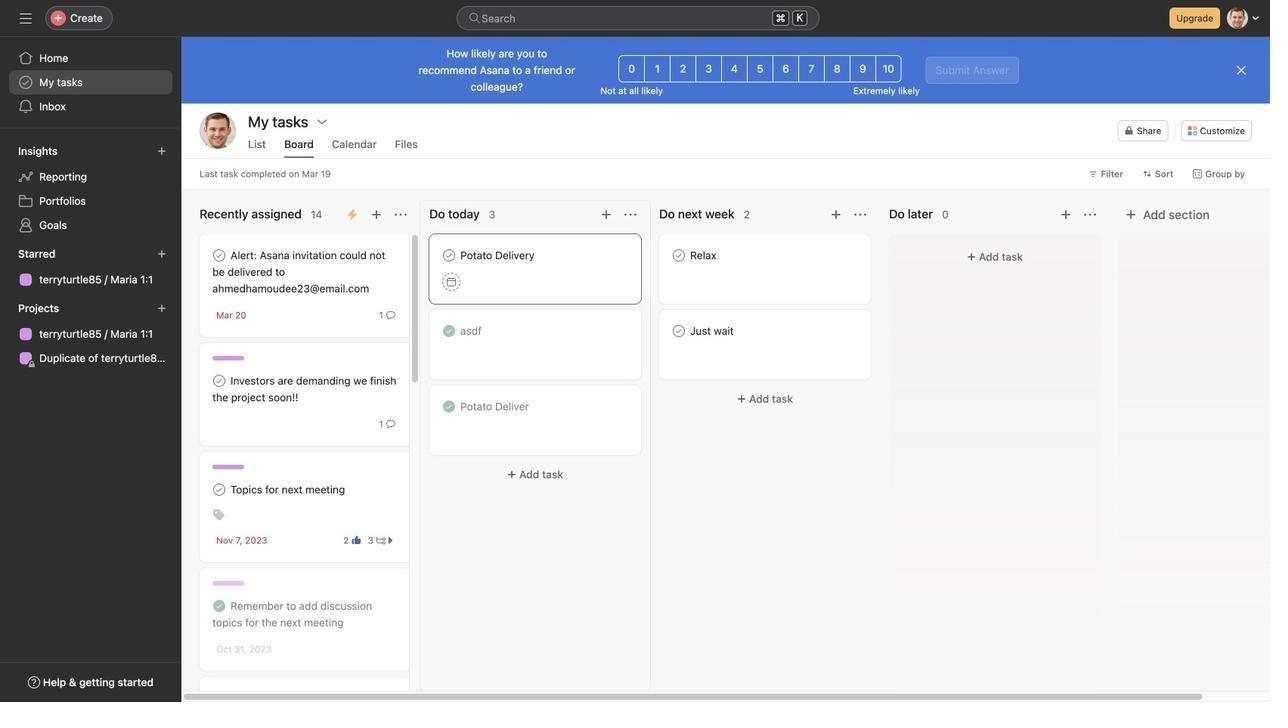 Task type: describe. For each thing, give the bounding box(es) containing it.
2 vertical spatial mark complete image
[[210, 372, 228, 390]]

1 vertical spatial completed checkbox
[[440, 398, 458, 416]]

more section actions image
[[625, 209, 637, 221]]

add task image
[[830, 209, 842, 221]]

0 vertical spatial completed checkbox
[[440, 322, 458, 340]]

dismiss image
[[1236, 64, 1248, 76]]

2 vertical spatial completed checkbox
[[210, 597, 228, 616]]

hide sidebar image
[[20, 12, 32, 24]]

0 horizontal spatial mark complete checkbox
[[210, 372, 228, 390]]

2 add task image from the left
[[600, 209, 613, 221]]

1 add task image from the left
[[371, 209, 383, 221]]

more section actions image
[[395, 209, 407, 221]]

add items to starred image
[[157, 250, 166, 259]]

completed image for middle completed option
[[440, 398, 458, 416]]

2 1 comment image from the top
[[386, 420, 396, 429]]

0 vertical spatial mark complete checkbox
[[670, 322, 688, 340]]

new insights image
[[157, 147, 166, 156]]

completed image for the bottommost completed option
[[210, 597, 228, 616]]

Search tasks, projects, and more text field
[[457, 6, 820, 30]]



Task type: locate. For each thing, give the bounding box(es) containing it.
1 horizontal spatial mark complete checkbox
[[670, 322, 688, 340]]

0 horizontal spatial add task image
[[371, 209, 383, 221]]

0 vertical spatial 1 comment image
[[386, 311, 396, 320]]

projects element
[[0, 295, 181, 374]]

Write a task name text field
[[442, 247, 628, 264]]

global element
[[0, 37, 181, 128]]

1 comment image
[[386, 311, 396, 320], [386, 420, 396, 429]]

None field
[[457, 6, 820, 30]]

option group
[[619, 55, 902, 82]]

3 add task image from the left
[[1060, 209, 1072, 221]]

add task image
[[371, 209, 383, 221], [600, 209, 613, 221], [1060, 209, 1072, 221]]

2 likes. you liked this task image
[[352, 536, 361, 545]]

1 vertical spatial mark complete image
[[670, 322, 688, 340]]

view profile settings image
[[200, 113, 236, 149]]

2 horizontal spatial add task image
[[1060, 209, 1072, 221]]

show options image
[[316, 116, 328, 128]]

1 horizontal spatial completed image
[[440, 398, 458, 416]]

1 vertical spatial mark complete checkbox
[[210, 372, 228, 390]]

0 horizontal spatial completed image
[[210, 597, 228, 616]]

mark complete image
[[210, 247, 228, 265], [440, 247, 458, 265], [210, 481, 228, 499], [210, 690, 228, 703]]

None radio
[[644, 55, 671, 82], [721, 55, 748, 82], [747, 55, 774, 82], [773, 55, 799, 82], [644, 55, 671, 82], [721, 55, 748, 82], [747, 55, 774, 82], [773, 55, 799, 82]]

rules for recently assigned image
[[346, 209, 358, 221]]

0 vertical spatial mark complete image
[[670, 247, 688, 265]]

insights element
[[0, 138, 181, 240]]

mark complete image
[[670, 247, 688, 265], [670, 322, 688, 340], [210, 372, 228, 390]]

Mark complete checkbox
[[210, 247, 228, 265], [440, 247, 458, 265], [670, 247, 688, 265], [210, 481, 228, 499], [210, 690, 228, 703]]

1 1 comment image from the top
[[386, 311, 396, 320]]

1 vertical spatial 1 comment image
[[386, 420, 396, 429]]

starred element
[[0, 240, 181, 295]]

completed image
[[440, 322, 458, 340]]

1 vertical spatial completed image
[[210, 597, 228, 616]]

completed image
[[440, 398, 458, 416], [210, 597, 228, 616]]

Mark complete checkbox
[[670, 322, 688, 340], [210, 372, 228, 390]]

1 horizontal spatial add task image
[[600, 209, 613, 221]]

new project or portfolio image
[[157, 304, 166, 313]]

0 vertical spatial completed image
[[440, 398, 458, 416]]

None radio
[[619, 55, 645, 82], [670, 55, 697, 82], [696, 55, 722, 82], [799, 55, 825, 82], [824, 55, 851, 82], [850, 55, 876, 82], [876, 55, 902, 82], [619, 55, 645, 82], [670, 55, 697, 82], [696, 55, 722, 82], [799, 55, 825, 82], [824, 55, 851, 82], [850, 55, 876, 82], [876, 55, 902, 82]]

Completed checkbox
[[440, 322, 458, 340], [440, 398, 458, 416], [210, 597, 228, 616]]



Task type: vqa. For each thing, say whether or not it's contained in the screenshot.
Q4 for On track
no



